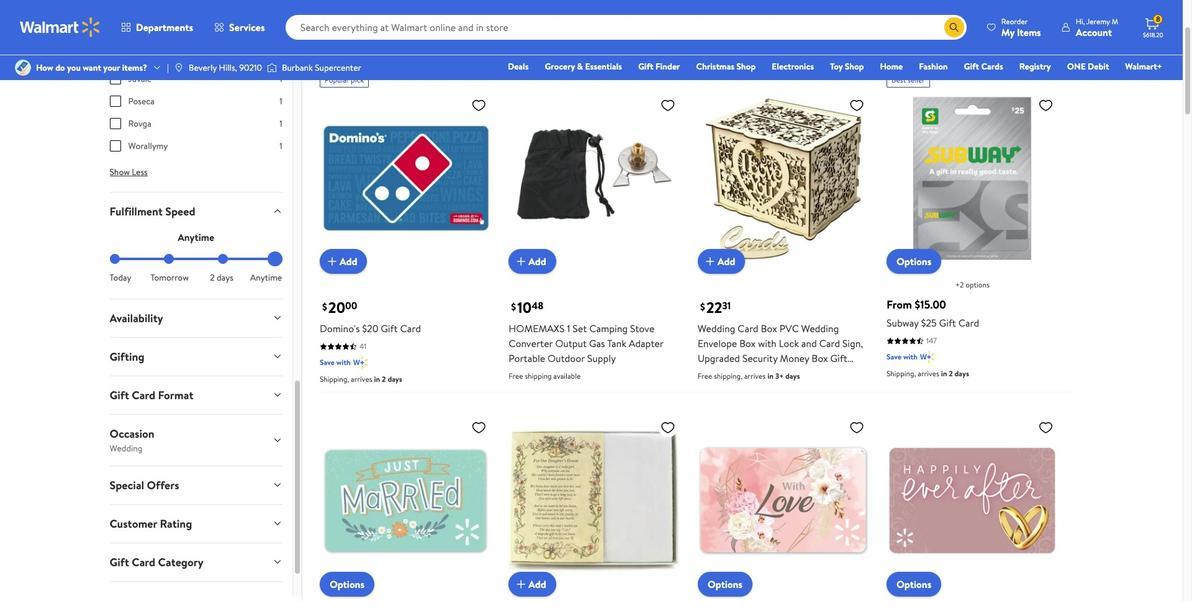 Task type: locate. For each thing, give the bounding box(es) containing it.
0 vertical spatial cards
[[342, 30, 373, 47]]

my
[[1002, 25, 1015, 39]]

gift right $20
[[381, 322, 398, 336]]

tab
[[100, 582, 293, 601]]

0 horizontal spatial shipping, arrives in 2 days
[[320, 374, 402, 385]]

days inside "how fast do you want your order?" option group
[[217, 271, 233, 284]]

0 horizontal spatial arrives
[[351, 374, 373, 385]]

cards inside gift cards link
[[982, 60, 1004, 73]]

& right gifts
[[419, 30, 428, 47]]

walmart image
[[20, 17, 101, 37]]

price when purchased online
[[317, 57, 440, 70]]

add to cart image
[[325, 254, 340, 269], [703, 254, 718, 269]]

1 shop from the left
[[737, 60, 756, 73]]

arrives down security
[[745, 371, 766, 382]]

gift card format tab
[[100, 376, 293, 414]]

0 horizontal spatial shipping,
[[320, 374, 349, 385]]

2 shop from the left
[[845, 60, 864, 73]]

shipping, arrives in 2 days down walmart plus icon
[[320, 374, 402, 385]]

with up security
[[759, 337, 777, 351]]

just married aqua walmart gift card image
[[320, 415, 492, 587]]

items
[[1018, 25, 1042, 39]]

2 inside "how fast do you want your order?" option group
[[210, 271, 215, 284]]

christmas
[[697, 60, 735, 73]]

shipping, for subway $25 gift card
[[887, 369, 917, 379]]

domino's
[[320, 322, 360, 336]]

card left format
[[132, 387, 155, 403]]

1 add to cart image from the left
[[325, 254, 340, 269]]

add to favorites list, from the bride's parents to the groom poetry wedding handkerchief image
[[661, 420, 676, 436]]

& right grocery
[[577, 60, 583, 73]]

seller
[[908, 75, 926, 85]]

shipping, down subway on the right bottom
[[887, 369, 917, 379]]

None checkbox
[[110, 73, 121, 84], [110, 95, 121, 107], [110, 140, 121, 151], [110, 73, 121, 84], [110, 95, 121, 107], [110, 140, 121, 151]]

add to cart image for 22
[[703, 254, 718, 269]]

reception
[[795, 367, 839, 381]]

save left walmart plus icon
[[320, 358, 335, 368]]

0 horizontal spatial shop
[[737, 60, 756, 73]]

0 horizontal spatial with
[[337, 358, 351, 368]]

1 horizontal spatial shipping,
[[887, 369, 917, 379]]

how fast do you want your order? option group
[[110, 254, 283, 284]]

anytime down anytime option
[[250, 271, 282, 284]]

1 horizontal spatial &
[[577, 60, 583, 73]]

none checkbox inside brand group
[[110, 118, 121, 129]]

1 horizontal spatial add to cart image
[[703, 254, 718, 269]]

how do you want your items?
[[36, 61, 147, 74]]

portable
[[509, 352, 546, 366]]

anytime inside "how fast do you want your order?" option group
[[250, 271, 282, 284]]

00
[[345, 299, 357, 313]]

options
[[966, 280, 990, 290]]

shop inside toy shop link
[[845, 60, 864, 73]]

add to cart image
[[514, 254, 529, 269], [514, 577, 529, 592]]

0 vertical spatial registry
[[431, 30, 476, 47]]

availability tab
[[100, 299, 293, 337]]

0 horizontal spatial cards
[[342, 30, 373, 47]]

22
[[707, 297, 723, 318]]

$ inside $ 20 00
[[322, 300, 327, 314]]

1 horizontal spatial save with
[[887, 352, 918, 362]]

1 vertical spatial anytime
[[250, 271, 282, 284]]

save with for subway $25 gift card
[[887, 352, 918, 362]]

domino's $20 gift card
[[320, 322, 421, 336]]

Anytime radio
[[273, 254, 283, 264]]

3 $ from the left
[[701, 300, 706, 314]]

gift down gifting
[[110, 387, 129, 403]]

options link for happily ever after walmart gift card image
[[887, 572, 942, 597]]

special
[[110, 478, 144, 493]]

1 horizontal spatial registry
[[1020, 60, 1052, 73]]

hi, jeremy m account
[[1076, 16, 1119, 39]]

$ 10 48
[[511, 297, 544, 318]]

special offers
[[110, 478, 179, 493]]

when
[[342, 57, 365, 70]]

$ for 20
[[322, 300, 327, 314]]

$25
[[922, 317, 937, 330]]

0 vertical spatial &
[[419, 30, 428, 47]]

48
[[532, 299, 544, 313]]

0 horizontal spatial  image
[[15, 60, 31, 76]]

1 horizontal spatial 2
[[382, 374, 386, 385]]

beverly hills, 90210
[[189, 61, 262, 74]]

with left walmart plus image
[[904, 352, 918, 362]]

account
[[1076, 25, 1113, 39]]

gift right $25
[[940, 317, 957, 330]]

departments button
[[111, 12, 204, 42]]

add to cart image up 20
[[325, 254, 340, 269]]

1 free from the left
[[509, 371, 523, 382]]

1 vertical spatial cards
[[982, 60, 1004, 73]]

card right $20
[[400, 322, 421, 336]]

gift inside "link"
[[639, 60, 654, 73]]

walmart plus image
[[921, 351, 935, 364]]

anytime down speed
[[178, 230, 214, 244]]

card up security
[[738, 322, 759, 336]]

10
[[518, 297, 532, 318]]

 image right |
[[174, 63, 184, 73]]

card right and
[[820, 337, 841, 351]]

and
[[802, 337, 817, 351]]

shipping, arrives in 2 days
[[887, 369, 970, 379], [320, 374, 402, 385]]

add to cart image inside add button
[[514, 254, 529, 269]]

1 for poseca
[[280, 95, 283, 107]]

 image
[[15, 60, 31, 76], [174, 63, 184, 73]]

2 for domino's $20 gift card
[[382, 374, 386, 385]]

arrives down walmart plus icon
[[351, 374, 373, 385]]

box left for
[[721, 367, 738, 381]]

box up security
[[740, 337, 756, 351]]

supplies
[[698, 397, 733, 410]]

0 horizontal spatial registry
[[431, 30, 476, 47]]

arrives down walmart plus image
[[918, 369, 940, 379]]

$ left 10
[[511, 300, 516, 314]]

toy
[[831, 60, 843, 73]]

shipping, arrives in 2 days down walmart plus image
[[887, 369, 970, 379]]

add button
[[320, 249, 367, 274], [509, 249, 557, 274], [698, 249, 746, 274], [509, 572, 557, 597]]

None range field
[[110, 258, 283, 260]]

2 horizontal spatial arrives
[[918, 369, 940, 379]]

electronics link
[[767, 60, 820, 73]]

+2
[[956, 280, 964, 290]]

Walmart Site-Wide search field
[[286, 15, 967, 40]]

$ 22 31
[[701, 297, 731, 318]]

registry
[[431, 30, 476, 47], [1020, 60, 1052, 73]]

Today radio
[[110, 254, 120, 264]]

0 vertical spatial anytime
[[178, 230, 214, 244]]

box
[[761, 322, 778, 336], [740, 337, 756, 351], [812, 352, 828, 366], [721, 367, 738, 381]]

cards for gift cards in gifts & registry (41)
[[342, 30, 373, 47]]

31
[[723, 299, 731, 313]]

gift up price on the top left
[[317, 30, 339, 47]]

customer
[[110, 516, 157, 532]]

wedding up shower
[[755, 367, 793, 381]]

card down +2 options
[[959, 317, 980, 330]]

2 add to cart image from the left
[[703, 254, 718, 269]]

one debit link
[[1062, 60, 1115, 73]]

subway $25 gift card image
[[887, 93, 1059, 264]]

envelope
[[698, 337, 738, 351]]

fulfillment
[[110, 204, 163, 219]]

free down the portable
[[509, 371, 523, 382]]

shop inside 'christmas shop' link
[[737, 60, 756, 73]]

gifts
[[389, 30, 416, 47]]

from
[[887, 297, 913, 313]]

1 horizontal spatial free
[[698, 371, 713, 382]]

$ for 22
[[701, 300, 706, 314]]

add for 22
[[718, 255, 736, 269]]

fulfillment speed button
[[100, 192, 293, 230]]

 image for how
[[15, 60, 31, 76]]

0 horizontal spatial free
[[509, 371, 523, 382]]

2 add to cart image from the top
[[514, 577, 529, 592]]

set
[[573, 322, 587, 336]]

gift down sign,
[[831, 352, 848, 366]]

pvc
[[780, 322, 799, 336]]

registry down items
[[1020, 60, 1052, 73]]

with for subway $25 gift card
[[904, 352, 918, 362]]

$20
[[362, 322, 379, 336]]

card left "category"
[[132, 555, 155, 570]]

options for the subway $25 gift card image at the top right
[[897, 255, 932, 269]]

purchased
[[367, 57, 411, 70]]

shop right the toy
[[845, 60, 864, 73]]

with for domino's $20 gift card
[[337, 358, 351, 368]]

in down domino's $20 gift card
[[374, 374, 380, 385]]

None checkbox
[[110, 118, 121, 129]]

add to cart image for 20
[[325, 254, 340, 269]]

search icon image
[[950, 22, 960, 32]]

2 for subway $25 gift card
[[949, 369, 953, 379]]

1 horizontal spatial with
[[759, 337, 777, 351]]

today
[[110, 271, 131, 284]]

output
[[556, 337, 587, 351]]

$ left 22
[[701, 300, 706, 314]]

services button
[[204, 12, 276, 42]]

free
[[509, 371, 523, 382], [698, 371, 713, 382]]

baby
[[737, 382, 757, 395]]

occasion tab
[[100, 415, 293, 466]]

1 $ from the left
[[322, 300, 327, 314]]

anytime
[[178, 230, 214, 244], [250, 271, 282, 284]]

arrives for subway $25 gift card
[[918, 369, 940, 379]]

wedding down occasion
[[110, 442, 143, 455]]

with
[[759, 337, 777, 351], [904, 352, 918, 362], [337, 358, 351, 368]]

cards up when
[[342, 30, 373, 47]]

1 horizontal spatial cards
[[982, 60, 1004, 73]]

gift card category button
[[100, 543, 293, 581]]

$ left 20
[[322, 300, 327, 314]]

brand group
[[110, 0, 283, 162]]

0 horizontal spatial $
[[322, 300, 327, 314]]

2 $ from the left
[[511, 300, 516, 314]]

essentials
[[585, 60, 622, 73]]

walmart+ link
[[1120, 60, 1169, 73]]

with left walmart plus icon
[[337, 358, 351, 368]]

add to cart image up 22
[[703, 254, 718, 269]]

0 horizontal spatial add to cart image
[[325, 254, 340, 269]]

 image
[[267, 62, 277, 74]]

options link for the just married aqua walmart gift card image
[[320, 572, 375, 597]]

2 horizontal spatial with
[[904, 352, 918, 362]]

gift inside dropdown button
[[110, 387, 129, 403]]

0 horizontal spatial 2
[[210, 271, 215, 284]]

1 horizontal spatial $
[[511, 300, 516, 314]]

$ 20 00
[[322, 297, 357, 318]]

save with left walmart plus image
[[887, 352, 918, 362]]

gift down customer
[[110, 555, 129, 570]]

2 horizontal spatial $
[[701, 300, 706, 314]]

format
[[158, 387, 193, 403]]

gas
[[589, 337, 605, 351]]

0 horizontal spatial save
[[320, 358, 335, 368]]

1 horizontal spatial anytime
[[250, 271, 282, 284]]

graduation
[[794, 382, 842, 395]]

shipping, down domino's at the bottom of page
[[320, 374, 349, 385]]

1 horizontal spatial  image
[[174, 63, 184, 73]]

options link
[[887, 249, 942, 274], [320, 572, 375, 597], [698, 572, 753, 597], [887, 572, 942, 597]]

None radio
[[218, 254, 228, 264]]

options for the just married aqua walmart gift card image
[[330, 578, 365, 591]]

shipping,
[[887, 369, 917, 379], [320, 374, 349, 385]]

save for subway $25 gift card
[[887, 352, 902, 362]]

shop right christmas
[[737, 60, 756, 73]]

adapter
[[629, 337, 664, 351]]

$ inside $ 10 48
[[511, 300, 516, 314]]

0 horizontal spatial save with
[[320, 358, 351, 368]]

1 horizontal spatial shipping, arrives in 2 days
[[887, 369, 970, 379]]

1 vertical spatial registry
[[1020, 60, 1052, 73]]

supercenter
[[315, 61, 362, 74]]

save with left walmart plus icon
[[320, 358, 351, 368]]

gifting tab
[[100, 338, 293, 376]]

cards down my
[[982, 60, 1004, 73]]

registry up legal information icon
[[431, 30, 476, 47]]

add to favorites list, wedding card box pvc wedding envelope box with lock and card sign, upgraded security money box gift card box for wedding reception birthday baby shower graduation party supplies image
[[850, 98, 865, 113]]

fulfillment speed
[[110, 204, 195, 219]]

1 add to cart image from the top
[[514, 254, 529, 269]]

hi,
[[1076, 16, 1086, 26]]

stove
[[630, 322, 655, 336]]

 image for beverly
[[174, 63, 184, 73]]

$ inside $ 22 31
[[701, 300, 706, 314]]

burbank supercenter
[[282, 61, 362, 74]]

options for elegant flowers with love walmart gift card image
[[708, 578, 743, 591]]

fashion link
[[914, 60, 954, 73]]

add to favorites list, elegant flowers with love walmart gift card image
[[850, 420, 865, 436]]

box left pvc
[[761, 322, 778, 336]]

gift left finder
[[639, 60, 654, 73]]

add to cart image for from the bride's parents to the groom poetry wedding handkerchief image
[[514, 577, 529, 592]]

free down "upgraded"
[[698, 371, 713, 382]]

2 free from the left
[[698, 371, 713, 382]]

2 horizontal spatial 2
[[949, 369, 953, 379]]

save left walmart plus image
[[887, 352, 902, 362]]

0 vertical spatial add to cart image
[[514, 254, 529, 269]]

0 horizontal spatial &
[[419, 30, 428, 47]]

hills,
[[219, 61, 237, 74]]

from the bride's parents to the groom poetry wedding handkerchief image
[[509, 415, 681, 587]]

1 horizontal spatial shop
[[845, 60, 864, 73]]

1 vertical spatial add to cart image
[[514, 577, 529, 592]]

special offers tab
[[100, 466, 293, 504]]

 image left how
[[15, 60, 31, 76]]

your
[[103, 61, 120, 74]]

online
[[414, 57, 440, 70]]

1 horizontal spatial save
[[887, 352, 902, 362]]



Task type: describe. For each thing, give the bounding box(es) containing it.
card inside dropdown button
[[132, 387, 155, 403]]

shipping, arrives in 2 days for subway $25 gift card
[[887, 369, 970, 379]]

1 for worallymy
[[280, 140, 283, 152]]

homemaxs
[[509, 322, 565, 336]]

wedding up and
[[802, 322, 839, 336]]

finder
[[656, 60, 680, 73]]

1 vertical spatial &
[[577, 60, 583, 73]]

$ for 10
[[511, 300, 516, 314]]

outdoor
[[548, 352, 585, 366]]

you
[[67, 61, 81, 74]]

shop for toy shop
[[845, 60, 864, 73]]

show
[[110, 166, 130, 178]]

special offers button
[[100, 466, 293, 504]]

free shipping, arrives in 3+ days
[[698, 371, 800, 382]]

price
[[317, 57, 339, 70]]

reorder my items
[[1002, 16, 1042, 39]]

options link for elegant flowers with love walmart gift card image
[[698, 572, 753, 597]]

save with for domino's $20 gift card
[[320, 358, 351, 368]]

1 horizontal spatial arrives
[[745, 371, 766, 382]]

party
[[844, 382, 867, 395]]

shipping, for domino's $20 gift card
[[320, 374, 349, 385]]

add button for 22
[[698, 249, 746, 274]]

add to favorites list, subway $25 gift card image
[[1039, 98, 1054, 113]]

worallymy
[[128, 140, 168, 152]]

fashion
[[920, 60, 948, 73]]

homemaxs 1 set camping stove converter output gas tank adapter portable outdoor supply image
[[509, 93, 681, 264]]

debit
[[1089, 60, 1110, 73]]

arrives for domino's $20 gift card
[[351, 374, 373, 385]]

gift inside from $15.00 subway $25 gift card
[[940, 317, 957, 330]]

fulfillment speed tab
[[100, 192, 293, 230]]

gift right the fashion
[[965, 60, 980, 73]]

add for 10
[[529, 255, 547, 269]]

shop for christmas shop
[[737, 60, 756, 73]]

happily ever after walmart gift card image
[[887, 415, 1059, 587]]

reorder
[[1002, 16, 1028, 26]]

legal information image
[[445, 58, 455, 68]]

gift cards link
[[959, 60, 1009, 73]]

domino's $20 gift card image
[[320, 93, 492, 264]]

supply
[[588, 352, 616, 366]]

gift inside dropdown button
[[110, 555, 129, 570]]

want
[[83, 61, 101, 74]]

category
[[158, 555, 204, 570]]

registry link
[[1014, 60, 1057, 73]]

christmas shop
[[697, 60, 756, 73]]

from $15.00 subway $25 gift card
[[887, 297, 980, 330]]

walmart plus image
[[353, 357, 368, 369]]

cards for gift cards
[[982, 60, 1004, 73]]

with inside wedding card box pvc wedding envelope box with lock and card sign, upgraded security money box gift card box for wedding reception birthday baby shower graduation party supplies
[[759, 337, 777, 351]]

show less
[[110, 166, 148, 178]]

show less button
[[100, 162, 158, 182]]

8 $618.20
[[1144, 14, 1164, 39]]

add to favorites list, just married aqua walmart gift card image
[[472, 420, 487, 436]]

gift finder
[[639, 60, 680, 73]]

pick
[[351, 75, 364, 85]]

money
[[781, 352, 810, 366]]

christmas shop link
[[691, 60, 762, 73]]

popular
[[325, 75, 349, 85]]

available
[[554, 371, 581, 382]]

free inside homemaxs 1 set camping stove converter output gas tank adapter portable outdoor supply free shipping available
[[509, 371, 523, 382]]

add to favorites list, homemaxs 1 set camping stove converter output gas tank adapter portable outdoor supply image
[[661, 98, 676, 113]]

$618.20
[[1144, 30, 1164, 39]]

147
[[927, 336, 937, 346]]

grocery & essentials
[[545, 60, 622, 73]]

best
[[892, 75, 907, 85]]

gifting button
[[100, 338, 293, 376]]

in left 3+ at the right bottom of page
[[768, 371, 774, 382]]

0 horizontal spatial anytime
[[178, 230, 214, 244]]

availability
[[110, 310, 163, 326]]

add to cart image for homemaxs 1 set camping stove converter output gas tank adapter portable outdoor supply image
[[514, 254, 529, 269]]

card up birthday
[[698, 367, 719, 381]]

gift card format
[[110, 387, 193, 403]]

camping
[[590, 322, 628, 336]]

gift card category tab
[[100, 543, 293, 581]]

wedding inside occasion wedding
[[110, 442, 143, 455]]

poseca
[[128, 95, 155, 107]]

wedding card box pvc wedding envelope box with lock and card sign, upgraded security money box gift card box for wedding reception birthday baby shower graduation party supplies image
[[698, 93, 870, 264]]

subway
[[887, 317, 919, 330]]

offers
[[147, 478, 179, 493]]

customer rating
[[110, 516, 192, 532]]

add button for 20
[[320, 249, 367, 274]]

box up reception
[[812, 352, 828, 366]]

1 inside homemaxs 1 set camping stove converter output gas tank adapter portable outdoor supply free shipping available
[[567, 322, 571, 336]]

customer rating tab
[[100, 505, 293, 543]]

gift card category
[[110, 555, 204, 570]]

Search search field
[[286, 15, 967, 40]]

card inside from $15.00 subway $25 gift card
[[959, 317, 980, 330]]

options link for the subway $25 gift card image at the top right
[[887, 249, 942, 274]]

availability button
[[100, 299, 293, 337]]

homemaxs 1 set camping stove converter output gas tank adapter portable outdoor supply free shipping available
[[509, 322, 664, 382]]

shipping, arrives in 2 days for domino's $20 gift card
[[320, 374, 402, 385]]

m
[[1112, 16, 1119, 26]]

shower
[[760, 382, 792, 395]]

tank
[[608, 337, 627, 351]]

customer rating button
[[100, 505, 293, 543]]

save for domino's $20 gift card
[[320, 358, 335, 368]]

one
[[1068, 60, 1086, 73]]

items?
[[122, 61, 147, 74]]

services
[[229, 21, 265, 34]]

gift finder link
[[633, 60, 686, 73]]

occasion wedding
[[110, 426, 155, 455]]

juvale
[[128, 72, 152, 85]]

security
[[743, 352, 778, 366]]

beverly
[[189, 61, 217, 74]]

burbank
[[282, 61, 313, 74]]

departments
[[136, 21, 193, 34]]

wedding up envelope at the bottom right of the page
[[698, 322, 736, 336]]

|
[[167, 61, 169, 74]]

20
[[329, 297, 345, 318]]

wedding card box pvc wedding envelope box with lock and card sign, upgraded security money box gift card box for wedding reception birthday baby shower graduation party supplies
[[698, 322, 867, 410]]

gift inside wedding card box pvc wedding envelope box with lock and card sign, upgraded security money box gift card box for wedding reception birthday baby shower graduation party supplies
[[831, 352, 848, 366]]

toy shop link
[[825, 60, 870, 73]]

walmart+
[[1126, 60, 1163, 73]]

one debit
[[1068, 60, 1110, 73]]

elegant flowers with love walmart gift card image
[[698, 415, 870, 587]]

41
[[360, 341, 367, 352]]

home
[[881, 60, 903, 73]]

in down from $15.00 subway $25 gift card
[[942, 369, 948, 379]]

deals link
[[503, 60, 535, 73]]

rovga
[[128, 117, 152, 130]]

add for 20
[[340, 255, 358, 269]]

options for happily ever after walmart gift card image
[[897, 578, 932, 591]]

deals
[[508, 60, 529, 73]]

add button for 10
[[509, 249, 557, 274]]

gifting
[[110, 349, 145, 364]]

1 for juvale
[[280, 72, 283, 85]]

add to favorites list, domino's $20 gift card image
[[472, 98, 487, 113]]

none radio inside "how fast do you want your order?" option group
[[218, 254, 228, 264]]

gift cards in gifts & registry (41)
[[317, 30, 494, 47]]

1 for rovga
[[280, 117, 283, 130]]

add to favorites list, happily ever after walmart gift card image
[[1039, 420, 1054, 436]]

birthday
[[698, 382, 734, 395]]

2 days
[[210, 271, 233, 284]]

toy shop
[[831, 60, 864, 73]]

grocery & essentials link
[[540, 60, 628, 73]]

rating
[[160, 516, 192, 532]]

3+
[[776, 371, 784, 382]]

Tomorrow radio
[[164, 254, 174, 264]]

in left gifts
[[376, 30, 386, 47]]

sort and filter section element
[[95, 0, 1089, 16]]

card inside dropdown button
[[132, 555, 155, 570]]



Task type: vqa. For each thing, say whether or not it's contained in the screenshot.
Sharing
no



